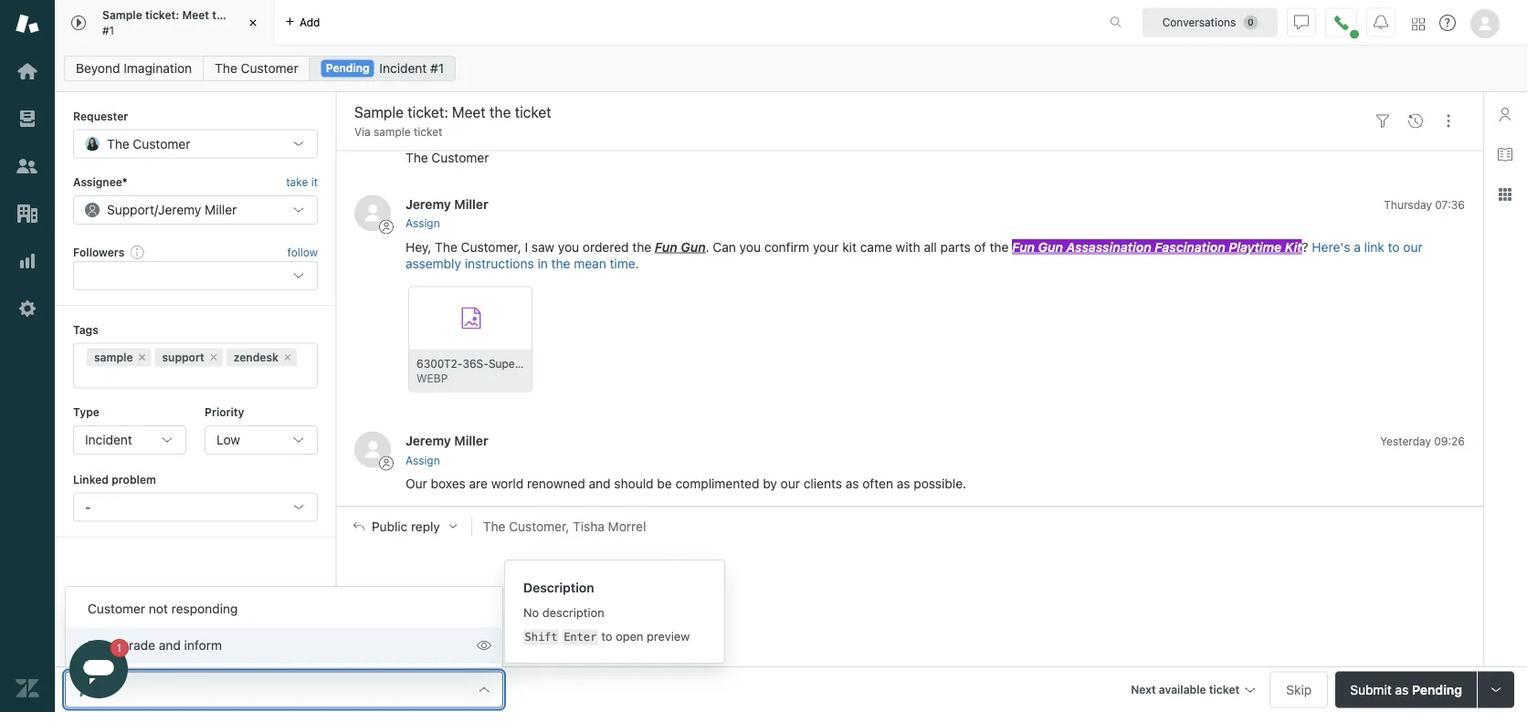 Task type: vqa. For each thing, say whether or not it's contained in the screenshot.
"Meet"
yes



Task type: locate. For each thing, give the bounding box(es) containing it.
0 vertical spatial and
[[589, 476, 611, 492]]

1 horizontal spatial our
[[1404, 240, 1423, 255]]

jeremy up our
[[406, 433, 451, 448]]

#1 up thanks,
[[430, 61, 444, 76]]

via sample ticket
[[354, 126, 443, 138]]

0 vertical spatial assign button
[[406, 215, 440, 232]]

jeremy miller assign for thursday 07:36
[[406, 196, 488, 230]]

1 horizontal spatial the customer
[[215, 61, 298, 76]]

i
[[525, 240, 528, 255]]

0 horizontal spatial to
[[601, 630, 613, 644]]

customer, down the renowned
[[509, 519, 569, 534]]

remove image for support
[[208, 352, 219, 363]]

the
[[215, 61, 237, 76], [107, 136, 129, 151], [406, 150, 428, 165], [435, 240, 458, 255], [483, 519, 506, 534]]

views image
[[16, 107, 39, 131]]

0 vertical spatial incident
[[380, 61, 427, 76]]

the down sample ticket: meet the ticket #1
[[215, 61, 237, 76]]

customer up the '/'
[[133, 136, 190, 151]]

0 horizontal spatial and
[[159, 638, 181, 653]]

ticket inside dropdown button
[[1209, 684, 1240, 697]]

remove image right support
[[208, 352, 219, 363]]

2 assign from the top
[[406, 454, 440, 467]]

ticket inside sample ticket: meet the ticket #1
[[233, 9, 263, 22]]

jeremy for thursday 07:36
[[406, 196, 451, 211]]

notifications image
[[1374, 15, 1389, 30]]

jeremy right support
[[158, 202, 201, 217]]

avatar image
[[354, 195, 391, 232], [354, 432, 391, 468]]

the inside sample ticket: meet the ticket #1
[[212, 9, 230, 22]]

Subject field
[[351, 101, 1363, 123]]

the down world
[[483, 519, 506, 534]]

miller right the '/'
[[205, 202, 237, 217]]

1 horizontal spatial as
[[897, 476, 910, 492]]

jeremy miller assign up boxes
[[406, 433, 488, 467]]

available
[[1159, 684, 1206, 697]]

jeremy miller assign up hey,
[[406, 196, 488, 230]]

assign for yesterday 09:26
[[406, 454, 440, 467]]

hey,
[[406, 240, 432, 255]]

priority
[[205, 406, 244, 419]]

tab
[[55, 0, 274, 46]]

0 horizontal spatial you
[[558, 240, 579, 255]]

shift enter to open preview
[[525, 630, 690, 644]]

jeremy miller link for yesterday
[[406, 433, 488, 448]]

1 vertical spatial pending
[[1412, 682, 1463, 698]]

the customer down requester
[[107, 136, 190, 151]]

webp link
[[408, 287, 534, 393]]

incident #1
[[380, 61, 444, 76]]

conversations
[[1163, 16, 1236, 29]]

0 vertical spatial assign
[[406, 217, 440, 230]]

2 vertical spatial ticket
[[1209, 684, 1240, 697]]

2 jeremy miller assign from the top
[[406, 433, 488, 467]]

in
[[538, 256, 548, 271]]

events image
[[1409, 114, 1423, 129]]

description
[[523, 581, 594, 596]]

miller up "are"
[[454, 433, 488, 448]]

0 horizontal spatial #1
[[102, 24, 114, 37]]

customer,
[[461, 240, 521, 255], [509, 519, 569, 534]]

?
[[1302, 240, 1309, 255]]

1 horizontal spatial incident
[[380, 61, 427, 76]]

0 horizontal spatial our
[[781, 476, 800, 492]]

1 horizontal spatial gun
[[1038, 240, 1063, 255]]

the down thanks,
[[406, 150, 428, 165]]

1 jeremy miller assign from the top
[[406, 196, 488, 230]]

sample
[[102, 9, 142, 22]]

yesterday 09:26
[[1381, 435, 1465, 448]]

take it button
[[286, 173, 318, 192]]

conversations button
[[1143, 8, 1278, 37]]

the right the of
[[990, 240, 1009, 255]]

thursday
[[1384, 198, 1432, 211]]

and inside option
[[159, 638, 181, 653]]

admin image
[[16, 297, 39, 321]]

fun right the of
[[1012, 240, 1035, 255]]

0 horizontal spatial ticket
[[233, 9, 263, 22]]

the right in
[[551, 256, 570, 271]]

0 vertical spatial the customer
[[215, 61, 298, 76]]

here's
[[1312, 240, 1351, 255]]

1 remove image from the left
[[137, 352, 148, 363]]

our right "link"
[[1404, 240, 1423, 255]]

assign up hey,
[[406, 217, 440, 230]]

the customer
[[215, 61, 298, 76], [107, 136, 190, 151]]

assembly
[[406, 256, 461, 271]]

customer
[[241, 61, 298, 76], [133, 136, 190, 151], [432, 150, 489, 165], [88, 602, 145, 617]]

organizations image
[[16, 202, 39, 226]]

customer down close image
[[241, 61, 298, 76]]

and left inform
[[159, 638, 181, 653]]

fascination
[[1155, 240, 1226, 255]]

2 horizontal spatial ticket
[[1209, 684, 1240, 697]]

remove image left support
[[137, 352, 148, 363]]

1 horizontal spatial to
[[1388, 240, 1400, 255]]

gun left assassination
[[1038, 240, 1063, 255]]

meet
[[182, 9, 209, 22]]

jeremy inside assignee* element
[[158, 202, 201, 217]]

the customer down close image
[[215, 61, 298, 76]]

you right saw
[[558, 240, 579, 255]]

1 vertical spatial jeremy miller assign
[[406, 433, 488, 467]]

1 avatar image from the top
[[354, 195, 391, 232]]

-
[[85, 500, 91, 515]]

as right "submit"
[[1395, 682, 1409, 698]]

None field
[[99, 682, 470, 698]]

0 vertical spatial #1
[[102, 24, 114, 37]]

avatar image for thursday 07:36
[[354, 195, 391, 232]]

the down requester
[[107, 136, 129, 151]]

followers element
[[73, 261, 318, 291]]

1 vertical spatial our
[[781, 476, 800, 492]]

jeremy up hey,
[[406, 196, 451, 211]]

1 vertical spatial sample
[[94, 351, 133, 364]]

via
[[354, 126, 371, 138]]

1 vertical spatial ticket
[[414, 126, 443, 138]]

1 assign from the top
[[406, 217, 440, 230]]

2 horizontal spatial remove image
[[282, 352, 293, 363]]

1 vertical spatial to
[[601, 630, 613, 644]]

ticket right meet
[[233, 9, 263, 22]]

assignee* element
[[73, 195, 318, 225]]

customer inside thanks, the customer
[[432, 150, 489, 165]]

incident for incident #1
[[380, 61, 427, 76]]

1 vertical spatial #1
[[430, 61, 444, 76]]

1 horizontal spatial sample
[[374, 126, 411, 138]]

zendesk
[[234, 351, 279, 364]]

incident
[[380, 61, 427, 76], [85, 433, 132, 448]]

pending
[[326, 62, 370, 74], [1412, 682, 1463, 698]]

2 jeremy miller link from the top
[[406, 433, 488, 448]]

requester
[[73, 110, 128, 122]]

0 horizontal spatial incident
[[85, 433, 132, 448]]

1 vertical spatial assign button
[[406, 452, 440, 469]]

2 fun from the left
[[1012, 240, 1035, 255]]

sample ticket: meet the ticket #1
[[102, 9, 263, 37]]

public reply
[[372, 519, 440, 534]]

0 vertical spatial sample
[[374, 126, 411, 138]]

zendesk image
[[16, 677, 39, 701]]

incident inside incident popup button
[[85, 433, 132, 448]]

incident for incident
[[85, 433, 132, 448]]

as up hide composer image at the bottom right of page
[[897, 476, 910, 492]]

1 assign button from the top
[[406, 215, 440, 232]]

by
[[763, 476, 777, 492]]

2 remove image from the left
[[208, 352, 219, 363]]

sample right via on the top left of the page
[[374, 126, 411, 138]]

0 horizontal spatial remove image
[[137, 352, 148, 363]]

responding
[[171, 602, 238, 617]]

pending left incident #1
[[326, 62, 370, 74]]

take it
[[286, 176, 318, 189]]

0 vertical spatial avatar image
[[354, 195, 391, 232]]

1 vertical spatial and
[[159, 638, 181, 653]]

as left often
[[846, 476, 859, 492]]

miller for thursday
[[454, 196, 488, 211]]

1 horizontal spatial and
[[589, 476, 611, 492]]

the
[[212, 9, 230, 22], [633, 240, 652, 255], [990, 240, 1009, 255], [551, 256, 570, 271]]

1 horizontal spatial you
[[740, 240, 761, 255]]

customer up downgrade
[[88, 602, 145, 617]]

jeremy miller link
[[406, 196, 488, 211], [406, 433, 488, 448]]

knowledge image
[[1498, 147, 1513, 162]]

incident up via sample ticket
[[380, 61, 427, 76]]

our right by
[[781, 476, 800, 492]]

often
[[863, 476, 893, 492]]

1 horizontal spatial pending
[[1412, 682, 1463, 698]]

1 vertical spatial jeremy miller link
[[406, 433, 488, 448]]

incident down type in the left bottom of the page
[[85, 433, 132, 448]]

all
[[924, 240, 937, 255]]

jeremy for yesterday 09:26
[[406, 433, 451, 448]]

filter image
[[1376, 114, 1390, 129]]

0 vertical spatial customer,
[[461, 240, 521, 255]]

as
[[846, 476, 859, 492], [897, 476, 910, 492], [1395, 682, 1409, 698]]

and
[[589, 476, 611, 492], [159, 638, 181, 653]]

3 remove image from the left
[[282, 352, 293, 363]]

submit as pending
[[1350, 682, 1463, 698]]

ticket
[[233, 9, 263, 22], [414, 126, 443, 138], [1209, 684, 1240, 697]]

the right meet
[[212, 9, 230, 22]]

0 vertical spatial ticket
[[233, 9, 263, 22]]

yesterday
[[1381, 435, 1431, 448]]

clients
[[804, 476, 842, 492]]

linked problem element
[[73, 493, 318, 522]]

assign button up our
[[406, 452, 440, 469]]

time.
[[610, 256, 639, 271]]

2 horizontal spatial as
[[1395, 682, 1409, 698]]

miller down thanks, the customer in the top left of the page
[[454, 196, 488, 211]]

0 horizontal spatial gun
[[681, 240, 706, 255]]

1 horizontal spatial ticket
[[414, 126, 443, 138]]

and left should
[[589, 476, 611, 492]]

fun left "."
[[655, 240, 678, 255]]

assign button for yesterday
[[406, 452, 440, 469]]

2 you from the left
[[740, 240, 761, 255]]

customer down thanks,
[[432, 150, 489, 165]]

zendesk products image
[[1412, 18, 1425, 31]]

#1 inside secondary element
[[430, 61, 444, 76]]

07:36
[[1435, 198, 1465, 211]]

2 avatar image from the top
[[354, 432, 391, 468]]

1 vertical spatial incident
[[85, 433, 132, 448]]

#1 down 'sample'
[[102, 24, 114, 37]]

1 vertical spatial the customer
[[107, 136, 190, 151]]

0 horizontal spatial the customer
[[107, 136, 190, 151]]

customer not responding element
[[88, 600, 238, 618]]

0 vertical spatial to
[[1388, 240, 1400, 255]]

1 horizontal spatial remove image
[[208, 352, 219, 363]]

incident inside secondary element
[[380, 61, 427, 76]]

assign button up hey,
[[406, 215, 440, 232]]

customer, up instructions
[[461, 240, 521, 255]]

secondary element
[[55, 50, 1527, 87]]

2 assign button from the top
[[406, 452, 440, 469]]

conversationlabel log
[[336, 59, 1484, 507]]

1 horizontal spatial fun
[[1012, 240, 1035, 255]]

kit
[[843, 240, 857, 255]]

0 vertical spatial jeremy miller link
[[406, 196, 488, 211]]

1 horizontal spatial #1
[[430, 61, 444, 76]]

apps image
[[1498, 187, 1513, 202]]

jeremy miller link up hey,
[[406, 196, 488, 211]]

jeremy
[[406, 196, 451, 211], [158, 202, 201, 217], [406, 433, 451, 448]]

gun left can
[[681, 240, 706, 255]]

thanks,
[[406, 133, 452, 148]]

incident button
[[73, 426, 186, 455]]

0 vertical spatial pending
[[326, 62, 370, 74]]

the inside here's a link to our assembly instructions in the mean time.
[[551, 256, 570, 271]]

customer context image
[[1498, 107, 1513, 122]]

2 gun from the left
[[1038, 240, 1063, 255]]

shift
[[525, 631, 558, 644]]

the customer link
[[203, 56, 310, 81]]

fun
[[655, 240, 678, 255], [1012, 240, 1035, 255]]

1 vertical spatial assign
[[406, 454, 440, 467]]

ticket right "available"
[[1209, 684, 1240, 697]]

miller
[[454, 196, 488, 211], [205, 202, 237, 217], [454, 433, 488, 448]]

came
[[860, 240, 892, 255]]

to left open
[[601, 630, 613, 644]]

0 horizontal spatial pending
[[326, 62, 370, 74]]

jeremy miller assign
[[406, 196, 488, 230], [406, 433, 488, 467]]

pending inside secondary element
[[326, 62, 370, 74]]

1 jeremy miller link from the top
[[406, 196, 488, 211]]

be
[[657, 476, 672, 492]]

info on adding followers image
[[130, 245, 145, 259]]

remove image
[[137, 352, 148, 363], [208, 352, 219, 363], [282, 352, 293, 363]]

assign up our
[[406, 454, 440, 467]]

pending left displays possible ticket submission types icon
[[1412, 682, 1463, 698]]

problem
[[112, 473, 156, 486]]

ticket for next available ticket
[[1209, 684, 1240, 697]]

0 vertical spatial jeremy miller assign
[[406, 196, 488, 230]]

zendesk support image
[[16, 12, 39, 36]]

jeremy miller link up boxes
[[406, 433, 488, 448]]

ticket right via on the top left of the page
[[414, 126, 443, 138]]

the customer, tisha morrel
[[483, 519, 646, 534]]

to right "link"
[[1388, 240, 1400, 255]]

1 vertical spatial avatar image
[[354, 432, 391, 468]]

sample down tags
[[94, 351, 133, 364]]

are
[[469, 476, 488, 492]]

assign button
[[406, 215, 440, 232], [406, 452, 440, 469]]

a
[[1354, 240, 1361, 255]]

you right can
[[740, 240, 761, 255]]

remove image right 'zendesk'
[[282, 352, 293, 363]]

1 vertical spatial customer,
[[509, 519, 569, 534]]

you
[[558, 240, 579, 255], [740, 240, 761, 255]]

hide composer image
[[903, 499, 917, 514]]

customer, inside button
[[509, 519, 569, 534]]

beyond imagination
[[76, 61, 192, 76]]

tabs tab list
[[55, 0, 1091, 46]]

0 horizontal spatial fun
[[655, 240, 678, 255]]

0 vertical spatial our
[[1404, 240, 1423, 255]]

sample
[[374, 126, 411, 138], [94, 351, 133, 364]]



Task type: describe. For each thing, give the bounding box(es) containing it.
#1 inside sample ticket: meet the ticket #1
[[102, 24, 114, 37]]

confirm
[[764, 240, 810, 255]]

tab containing sample ticket: meet the ticket
[[55, 0, 274, 46]]

submit
[[1350, 682, 1392, 698]]

avatar image for yesterday 09:26
[[354, 432, 391, 468]]

next available ticket button
[[1123, 672, 1263, 711]]

take
[[286, 176, 308, 189]]

of
[[974, 240, 986, 255]]

button displays agent's chat status as invisible. image
[[1295, 15, 1309, 30]]

customer inside requester element
[[133, 136, 190, 151]]

customer inside the customer link
[[241, 61, 298, 76]]

open
[[616, 630, 644, 644]]

to inside here's a link to our assembly instructions in the mean time.
[[1388, 240, 1400, 255]]

possible.
[[914, 476, 967, 492]]

description
[[542, 606, 605, 620]]

tisha
[[573, 519, 605, 534]]

public reply button
[[337, 508, 471, 546]]

parts
[[941, 240, 971, 255]]

followers
[[73, 246, 124, 258]]

skip button
[[1270, 672, 1328, 708]]

playtime
[[1229, 240, 1282, 255]]

assign button for thursday
[[406, 215, 440, 232]]

renowned
[[527, 476, 585, 492]]

low button
[[205, 426, 318, 455]]

our boxes are world renowned and should be complimented by our clients as often as possible.
[[406, 476, 967, 492]]

1 you from the left
[[558, 240, 579, 255]]

here's a link to our assembly instructions in the mean time.
[[406, 240, 1423, 271]]

next available ticket
[[1131, 684, 1240, 697]]

support
[[162, 351, 204, 364]]

get started image
[[16, 59, 39, 83]]

not
[[149, 602, 168, 617]]

complimented
[[676, 476, 760, 492]]

the inside thanks, the customer
[[406, 150, 428, 165]]

displays possible ticket submission types image
[[1489, 683, 1504, 698]]

assassination
[[1067, 240, 1152, 255]]

it
[[311, 176, 318, 189]]

remove image for zendesk
[[282, 352, 293, 363]]

the inside requester element
[[107, 136, 129, 151]]

our inside here's a link to our assembly instructions in the mean time.
[[1404, 240, 1423, 255]]

follow
[[287, 246, 318, 259]]

skip
[[1287, 682, 1312, 698]]

low
[[217, 433, 240, 448]]

reply
[[411, 519, 440, 534]]

thursday 07:36
[[1384, 198, 1465, 211]]

follow button
[[287, 244, 318, 260]]

jeremy miller assign for yesterday 09:26
[[406, 433, 488, 467]]

downgrade and inform option
[[66, 628, 502, 664]]

ticket for via sample ticket
[[414, 126, 443, 138]]

Public reply composer text field
[[345, 546, 1475, 584]]

the up assembly
[[435, 240, 458, 255]]

customer, inside conversationlabel log
[[461, 240, 521, 255]]

imagination
[[124, 61, 192, 76]]

kit
[[1285, 240, 1302, 255]]

boxes
[[431, 476, 466, 492]]

add link (cmd k) image
[[488, 639, 502, 653]]

preview
[[647, 630, 690, 644]]

should
[[614, 476, 654, 492]]

beyond imagination link
[[64, 56, 204, 81]]

add button
[[274, 0, 331, 45]]

customer not responding
[[88, 602, 238, 617]]

Yesterday 09:26 text field
[[1381, 435, 1465, 448]]

can
[[713, 240, 736, 255]]

assignee*
[[73, 176, 128, 189]]

requester element
[[73, 129, 318, 158]]

here's a link to our assembly instructions in the mean time. link
[[406, 240, 1423, 271]]

miller for yesterday
[[454, 433, 488, 448]]

link
[[1365, 240, 1385, 255]]

close image
[[244, 14, 262, 32]]

the up time.
[[633, 240, 652, 255]]

/
[[154, 202, 158, 217]]

Thursday 07:36 text field
[[1384, 198, 1465, 211]]

ordered
[[583, 240, 629, 255]]

our
[[406, 476, 427, 492]]

miller inside assignee* element
[[205, 202, 237, 217]]

to inside shift enter to open preview
[[601, 630, 613, 644]]

get help image
[[1440, 15, 1456, 31]]

.
[[706, 240, 709, 255]]

support
[[107, 202, 154, 217]]

assign for thursday 07:36
[[406, 217, 440, 230]]

no
[[523, 606, 539, 620]]

0 horizontal spatial sample
[[94, 351, 133, 364]]

support / jeremy miller
[[107, 202, 237, 217]]

add
[[300, 16, 320, 29]]

the inside secondary element
[[215, 61, 237, 76]]

jeremy miller link for thursday
[[406, 196, 488, 211]]

downgrade and inform element
[[88, 637, 222, 655]]

ticket actions image
[[1442, 114, 1456, 129]]

type
[[73, 406, 99, 419]]

saw
[[532, 240, 555, 255]]

remove image for sample
[[137, 352, 148, 363]]

customer inside customer not responding element
[[88, 602, 145, 617]]

the customer, tisha morrel button
[[471, 518, 1484, 536]]

downgrade and inform
[[88, 638, 222, 653]]

the customer inside the customer link
[[215, 61, 298, 76]]

next
[[1131, 684, 1156, 697]]

customers image
[[16, 154, 39, 178]]

inform
[[184, 638, 222, 653]]

main element
[[0, 0, 55, 713]]

linked
[[73, 473, 109, 486]]

reporting image
[[16, 249, 39, 273]]

1 gun from the left
[[681, 240, 706, 255]]

0 horizontal spatial as
[[846, 476, 859, 492]]

morrel
[[608, 519, 646, 534]]

and inside conversationlabel log
[[589, 476, 611, 492]]

the inside button
[[483, 519, 506, 534]]

webp
[[417, 372, 448, 385]]

ticket:
[[145, 9, 179, 22]]

the customer inside requester element
[[107, 136, 190, 151]]

mean
[[574, 256, 606, 271]]

hey, the customer, i saw you ordered the fun gun . can you confirm your kit came with all parts of the fun gun assassination fascination playtime kit ?
[[406, 240, 1312, 255]]

downgrade
[[88, 638, 155, 653]]

with
[[896, 240, 921, 255]]

1 fun from the left
[[655, 240, 678, 255]]

tags
[[73, 324, 98, 336]]

instructions
[[465, 256, 534, 271]]



